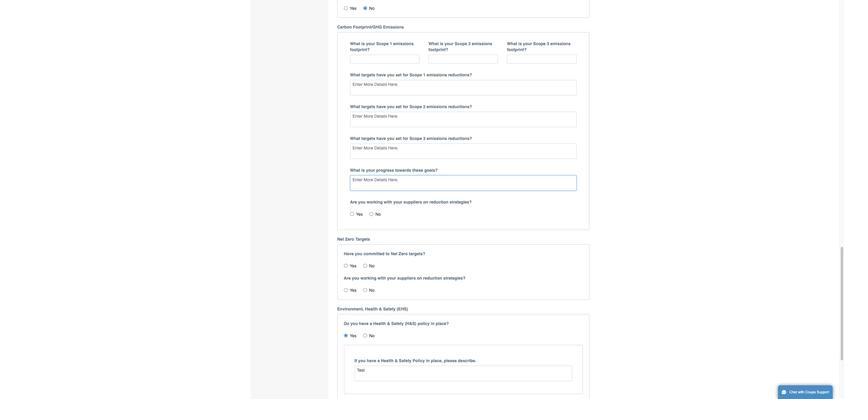 Task type: vqa. For each thing, say whether or not it's contained in the screenshot.
the rightmost The Net
yes



Task type: describe. For each thing, give the bounding box(es) containing it.
0 vertical spatial strategies?
[[450, 200, 472, 205]]

1 vertical spatial with
[[378, 276, 386, 281]]

to
[[386, 252, 390, 257]]

1 vertical spatial suppliers
[[398, 276, 416, 281]]

is for what is your scope 1 emissions footprint?
[[362, 41, 365, 46]]

1 vertical spatial 2
[[423, 105, 426, 109]]

is for what is your scope 3 emissions footprint?
[[519, 41, 522, 46]]

a for do
[[370, 322, 372, 327]]

emissions inside what is your scope 3 emissions footprint?
[[551, 41, 571, 46]]

footprint? for what is your scope 1 emissions footprint?
[[350, 47, 370, 52]]

0 vertical spatial on
[[423, 200, 429, 205]]

1 horizontal spatial in
[[431, 322, 435, 327]]

describe.
[[458, 359, 477, 364]]

what is your scope 2 emissions footprint?
[[429, 41, 493, 52]]

emissions
[[383, 25, 404, 29]]

3 inside what is your scope 3 emissions footprint?
[[547, 41, 550, 46]]

1 vertical spatial 1
[[423, 73, 426, 77]]

chat with coupa support button
[[779, 386, 833, 400]]

support
[[817, 391, 830, 395]]

your for what is your progress towards these goals?
[[366, 168, 375, 173]]

goals?
[[425, 168, 438, 173]]

policy
[[418, 322, 430, 327]]

chat with coupa support
[[790, 391, 830, 395]]

(ehs)
[[397, 307, 408, 312]]

have for if you have a health & safety policy in place, please describe.
[[367, 359, 377, 364]]

what for what targets have you set for scope 3 emissions reductions?
[[350, 136, 360, 141]]

set for 1
[[396, 73, 402, 77]]

If you have a Health & Safety Policy in place, please describe. text field
[[355, 367, 573, 382]]

what targets have you set for scope 2 emissions reductions?
[[350, 105, 472, 109]]

carbon
[[337, 25, 352, 29]]

0 vertical spatial are
[[350, 200, 357, 205]]

What targets have you set for Scope 1 emissions reductions? text field
[[350, 80, 577, 96]]

progress
[[376, 168, 394, 173]]

what for what targets have you set for scope 2 emissions reductions?
[[350, 105, 360, 109]]

what for what is your scope 3 emissions footprint?
[[507, 41, 518, 46]]

yes up environment,
[[350, 289, 357, 293]]

& for (h&s)
[[387, 322, 390, 327]]

1 vertical spatial reduction
[[423, 276, 442, 281]]

do you have a health & safety (h&s) policy in place?
[[344, 322, 449, 327]]

2 inside what is your scope 2 emissions footprint?
[[469, 41, 471, 46]]

targets
[[356, 237, 370, 242]]

health for if
[[381, 359, 394, 364]]

0 vertical spatial with
[[384, 200, 392, 205]]

& for policy
[[395, 359, 398, 364]]

reductions? for what targets have you set for scope 1 emissions reductions?
[[449, 73, 472, 77]]

0 horizontal spatial &
[[379, 307, 382, 312]]

place,
[[431, 359, 443, 364]]

what for what is your scope 1 emissions footprint?
[[350, 41, 360, 46]]

what for what is your progress towards these goals?
[[350, 168, 360, 173]]

targets for what targets have you set for scope 1 emissions reductions?
[[362, 73, 376, 77]]

1 vertical spatial are you working with your suppliers on reduction strategies?
[[344, 276, 466, 281]]

safety for policy
[[399, 359, 412, 364]]

is for what is your scope 2 emissions footprint?
[[440, 41, 444, 46]]

have for do you have a health & safety (h&s) policy in place?
[[359, 322, 369, 327]]

these
[[413, 168, 423, 173]]

have for what targets have you set for scope 3 emissions reductions?
[[377, 136, 386, 141]]

targets for what targets have you set for scope 3 emissions reductions?
[[362, 136, 376, 141]]

1 vertical spatial working
[[361, 276, 377, 281]]

what for what targets have you set for scope 1 emissions reductions?
[[350, 73, 360, 77]]

yes up targets
[[356, 212, 363, 217]]

footprint? for what is your scope 2 emissions footprint?
[[429, 47, 449, 52]]

your for what is your scope 1 emissions footprint?
[[366, 41, 375, 46]]

set for 2
[[396, 105, 402, 109]]

committed
[[364, 252, 385, 257]]

environment, health & safety (ehs)
[[337, 307, 408, 312]]

your for what is your scope 2 emissions footprint?
[[445, 41, 454, 46]]



Task type: locate. For each thing, give the bounding box(es) containing it.
what for what is your scope 2 emissions footprint?
[[429, 41, 439, 46]]

is down footprint/ghg
[[362, 41, 365, 46]]

1 vertical spatial &
[[387, 322, 390, 327]]

are
[[350, 200, 357, 205], [344, 276, 351, 281]]

& up do you have a health & safety (h&s) policy in place?
[[379, 307, 382, 312]]

is left progress
[[362, 168, 365, 173]]

a right the if at the bottom left of the page
[[378, 359, 380, 364]]

2 vertical spatial safety
[[399, 359, 412, 364]]

footprint?
[[350, 47, 370, 52], [429, 47, 449, 52], [507, 47, 527, 52]]

2 vertical spatial targets
[[362, 136, 376, 141]]

2 vertical spatial set
[[396, 136, 402, 141]]

0 vertical spatial set
[[396, 73, 402, 77]]

a down environment, health & safety (ehs) on the left bottom of the page
[[370, 322, 372, 327]]

what targets have you set for scope 3 emissions reductions?
[[350, 136, 472, 141]]

targets for what targets have you set for scope 2 emissions reductions?
[[362, 105, 376, 109]]

yes up the if at the bottom left of the page
[[350, 334, 357, 339]]

what inside what is your scope 3 emissions footprint?
[[507, 41, 518, 46]]

2 vertical spatial health
[[381, 359, 394, 364]]

reductions?
[[449, 73, 472, 77], [449, 105, 472, 109], [449, 136, 472, 141]]

2 horizontal spatial footprint?
[[507, 47, 527, 52]]

1 vertical spatial for
[[403, 105, 409, 109]]

1
[[390, 41, 392, 46], [423, 73, 426, 77]]

for for 3
[[403, 136, 409, 141]]

have for what targets have you set for scope 1 emissions reductions?
[[377, 73, 386, 77]]

2 vertical spatial reductions?
[[449, 136, 472, 141]]

0 horizontal spatial 1
[[390, 41, 392, 46]]

yes down have
[[350, 264, 357, 269]]

& down environment, health & safety (ehs) on the left bottom of the page
[[387, 322, 390, 327]]

1 horizontal spatial &
[[387, 322, 390, 327]]

1 footprint? from the left
[[350, 47, 370, 52]]

0 vertical spatial 3
[[547, 41, 550, 46]]

your inside what is your scope 2 emissions footprint?
[[445, 41, 454, 46]]

for
[[403, 73, 409, 77], [403, 105, 409, 109], [403, 136, 409, 141]]

coupa
[[806, 391, 816, 395]]

2 for from the top
[[403, 105, 409, 109]]

1 horizontal spatial 2
[[469, 41, 471, 46]]

emissions up what targets have you set for scope 3 emissions reductions? text field
[[427, 136, 447, 141]]

3 set from the top
[[396, 136, 402, 141]]

you
[[387, 73, 395, 77], [387, 105, 395, 109], [387, 136, 395, 141], [358, 200, 366, 205], [355, 252, 363, 257], [352, 276, 360, 281], [351, 322, 358, 327], [358, 359, 366, 364]]

0 vertical spatial in
[[431, 322, 435, 327]]

scope
[[376, 41, 389, 46], [455, 41, 468, 46], [534, 41, 546, 46], [410, 73, 422, 77], [410, 105, 422, 109], [410, 136, 422, 141]]

0 horizontal spatial zero
[[345, 237, 354, 242]]

1 vertical spatial 3
[[423, 136, 426, 141]]

What is your Scope 2 emissions footprint? text field
[[429, 55, 498, 64]]

0 horizontal spatial net
[[337, 237, 344, 242]]

0 vertical spatial health
[[365, 307, 378, 312]]

scope inside what is your scope 3 emissions footprint?
[[534, 41, 546, 46]]

have
[[377, 73, 386, 77], [377, 105, 386, 109], [377, 136, 386, 141], [359, 322, 369, 327], [367, 359, 377, 364]]

1 horizontal spatial zero
[[399, 252, 408, 257]]

emissions up what is your scope 3 emissions footprint? text box
[[551, 41, 571, 46]]

health for do
[[373, 322, 386, 327]]

for for 1
[[403, 73, 409, 77]]

footprint? inside what is your scope 1 emissions footprint?
[[350, 47, 370, 52]]

your inside what is your scope 3 emissions footprint?
[[523, 41, 532, 46]]

your inside what is your scope 1 emissions footprint?
[[366, 41, 375, 46]]

1 vertical spatial set
[[396, 105, 402, 109]]

in left "place," in the right bottom of the page
[[426, 359, 430, 364]]

environment,
[[337, 307, 364, 312]]

place?
[[436, 322, 449, 327]]

what inside what is your scope 2 emissions footprint?
[[429, 41, 439, 46]]

what targets have you set for scope 1 emissions reductions?
[[350, 73, 472, 77]]

please
[[444, 359, 457, 364]]

if you have a health & safety policy in place, please describe.
[[355, 359, 477, 364]]

reductions? up what targets have you set for scope 2 emissions reductions? "text field" on the top
[[449, 105, 472, 109]]

footprint? inside what is your scope 3 emissions footprint?
[[507, 47, 527, 52]]

if
[[355, 359, 357, 364]]

1 horizontal spatial on
[[423, 200, 429, 205]]

what is your progress towards these goals?
[[350, 168, 438, 173]]

0 vertical spatial targets
[[362, 73, 376, 77]]

scope inside what is your scope 1 emissions footprint?
[[376, 41, 389, 46]]

None radio
[[344, 6, 348, 10], [364, 6, 367, 10], [350, 213, 354, 217], [370, 213, 374, 217], [344, 264, 348, 268], [364, 289, 367, 293], [344, 334, 348, 338], [344, 6, 348, 10], [364, 6, 367, 10], [350, 213, 354, 217], [370, 213, 374, 217], [344, 264, 348, 268], [364, 289, 367, 293], [344, 334, 348, 338]]

have you committed to net zero targets?
[[344, 252, 426, 257]]

reductions? up what targets have you set for scope 1 emissions reductions? text field
[[449, 73, 472, 77]]

0 vertical spatial working
[[367, 200, 383, 205]]

1 reductions? from the top
[[449, 73, 472, 77]]

1 vertical spatial targets
[[362, 105, 376, 109]]

net up have
[[337, 237, 344, 242]]

0 horizontal spatial a
[[370, 322, 372, 327]]

reductions? up what targets have you set for scope 3 emissions reductions? text field
[[449, 136, 472, 141]]

(h&s)
[[405, 322, 417, 327]]

1 vertical spatial a
[[378, 359, 380, 364]]

targets?
[[409, 252, 426, 257]]

0 vertical spatial zero
[[345, 237, 354, 242]]

2 horizontal spatial &
[[395, 359, 398, 364]]

yes up carbon
[[350, 6, 357, 11]]

safety left the (h&s)
[[392, 322, 404, 327]]

1 vertical spatial net
[[391, 252, 398, 257]]

1 vertical spatial in
[[426, 359, 430, 364]]

footprint/ghg
[[353, 25, 382, 29]]

1 horizontal spatial net
[[391, 252, 398, 257]]

is inside what is your scope 3 emissions footprint?
[[519, 41, 522, 46]]

have for what targets have you set for scope 2 emissions reductions?
[[377, 105, 386, 109]]

3 footprint? from the left
[[507, 47, 527, 52]]

emissions inside what is your scope 2 emissions footprint?
[[472, 41, 493, 46]]

your
[[366, 41, 375, 46], [445, 41, 454, 46], [523, 41, 532, 46], [366, 168, 375, 173], [394, 200, 403, 205], [387, 276, 396, 281]]

1 for from the top
[[403, 73, 409, 77]]

suppliers
[[404, 200, 422, 205], [398, 276, 416, 281]]

0 vertical spatial reduction
[[430, 200, 449, 205]]

yes
[[350, 6, 357, 11], [356, 212, 363, 217], [350, 264, 357, 269], [350, 289, 357, 293], [350, 334, 357, 339]]

emissions inside what is your scope 1 emissions footprint?
[[394, 41, 414, 46]]

with
[[384, 200, 392, 205], [378, 276, 386, 281], [799, 391, 805, 395]]

safety for (h&s)
[[392, 322, 404, 327]]

in
[[431, 322, 435, 327], [426, 359, 430, 364]]

in right policy
[[431, 322, 435, 327]]

2
[[469, 41, 471, 46], [423, 105, 426, 109]]

0 horizontal spatial in
[[426, 359, 430, 364]]

footprint? up what is your scope 3 emissions footprint? text box
[[507, 47, 527, 52]]

reductions? for what targets have you set for scope 2 emissions reductions?
[[449, 105, 472, 109]]

zero left targets?
[[399, 252, 408, 257]]

1 vertical spatial are
[[344, 276, 351, 281]]

0 vertical spatial a
[[370, 322, 372, 327]]

1 horizontal spatial 1
[[423, 73, 426, 77]]

emissions up what targets have you set for scope 2 emissions reductions? "text field" on the top
[[427, 105, 447, 109]]

a
[[370, 322, 372, 327], [378, 359, 380, 364]]

emissions
[[394, 41, 414, 46], [472, 41, 493, 46], [551, 41, 571, 46], [427, 73, 447, 77], [427, 105, 447, 109], [427, 136, 447, 141]]

do
[[344, 322, 350, 327]]

what is your scope 1 emissions footprint?
[[350, 41, 414, 52]]

carbon footprint/ghg emissions
[[337, 25, 404, 29]]

safety left (ehs)
[[383, 307, 396, 312]]

0 vertical spatial are you working with your suppliers on reduction strategies?
[[350, 200, 472, 205]]

0 horizontal spatial 3
[[423, 136, 426, 141]]

1 vertical spatial health
[[373, 322, 386, 327]]

zero left targets
[[345, 237, 354, 242]]

0 vertical spatial 2
[[469, 41, 471, 46]]

1 targets from the top
[[362, 73, 376, 77]]

&
[[379, 307, 382, 312], [387, 322, 390, 327], [395, 359, 398, 364]]

1 horizontal spatial footprint?
[[429, 47, 449, 52]]

1 horizontal spatial a
[[378, 359, 380, 364]]

your for what is your scope 3 emissions footprint?
[[523, 41, 532, 46]]

have
[[344, 252, 354, 257]]

1 vertical spatial reductions?
[[449, 105, 472, 109]]

reductions? for what targets have you set for scope 3 emissions reductions?
[[449, 136, 472, 141]]

What is your Scope 3 emissions footprint? text field
[[507, 55, 577, 64]]

towards
[[395, 168, 411, 173]]

& left "policy" on the bottom of the page
[[395, 359, 398, 364]]

footprint? up what is your scope 2 emissions footprint? text box
[[429, 47, 449, 52]]

health
[[365, 307, 378, 312], [373, 322, 386, 327], [381, 359, 394, 364]]

is up what is your scope 2 emissions footprint? text box
[[440, 41, 444, 46]]

2 vertical spatial for
[[403, 136, 409, 141]]

are you working with your suppliers on reduction strategies?
[[350, 200, 472, 205], [344, 276, 466, 281]]

zero
[[345, 237, 354, 242], [399, 252, 408, 257]]

What targets have you set for Scope 3 emissions reductions? text field
[[350, 144, 577, 159]]

net right to
[[391, 252, 398, 257]]

policy
[[413, 359, 425, 364]]

0 vertical spatial &
[[379, 307, 382, 312]]

What is your progress towards these goals? text field
[[350, 176, 577, 191]]

footprint? down footprint/ghg
[[350, 47, 370, 52]]

with inside button
[[799, 391, 805, 395]]

0 vertical spatial for
[[403, 73, 409, 77]]

safety left "policy" on the bottom of the page
[[399, 359, 412, 364]]

0 horizontal spatial footprint?
[[350, 47, 370, 52]]

0 horizontal spatial 2
[[423, 105, 426, 109]]

2 vertical spatial &
[[395, 359, 398, 364]]

1 horizontal spatial 3
[[547, 41, 550, 46]]

is inside what is your scope 1 emissions footprint?
[[362, 41, 365, 46]]

set for 3
[[396, 136, 402, 141]]

0 horizontal spatial on
[[417, 276, 422, 281]]

What is your Scope 1 emissions footprint? text field
[[350, 55, 420, 64]]

0 vertical spatial net
[[337, 237, 344, 242]]

emissions up what is your scope 2 emissions footprint? text box
[[472, 41, 493, 46]]

on
[[423, 200, 429, 205], [417, 276, 422, 281]]

net
[[337, 237, 344, 242], [391, 252, 398, 257]]

safety
[[383, 307, 396, 312], [392, 322, 404, 327], [399, 359, 412, 364]]

reduction
[[430, 200, 449, 205], [423, 276, 442, 281]]

set
[[396, 73, 402, 77], [396, 105, 402, 109], [396, 136, 402, 141]]

0 vertical spatial safety
[[383, 307, 396, 312]]

0 vertical spatial 1
[[390, 41, 392, 46]]

1 vertical spatial zero
[[399, 252, 408, 257]]

0 vertical spatial reductions?
[[449, 73, 472, 77]]

is up what is your scope 3 emissions footprint? text box
[[519, 41, 522, 46]]

2 targets from the top
[[362, 105, 376, 109]]

2 footprint? from the left
[[429, 47, 449, 52]]

strategies?
[[450, 200, 472, 205], [444, 276, 466, 281]]

is
[[362, 41, 365, 46], [440, 41, 444, 46], [519, 41, 522, 46], [362, 168, 365, 173]]

what inside what is your scope 1 emissions footprint?
[[350, 41, 360, 46]]

working
[[367, 200, 383, 205], [361, 276, 377, 281]]

chat
[[790, 391, 798, 395]]

0 vertical spatial suppliers
[[404, 200, 422, 205]]

footprint? inside what is your scope 2 emissions footprint?
[[429, 47, 449, 52]]

1 vertical spatial strategies?
[[444, 276, 466, 281]]

What targets have you set for Scope 2 emissions reductions? text field
[[350, 112, 577, 128]]

footprint? for what is your scope 3 emissions footprint?
[[507, 47, 527, 52]]

emissions up what targets have you set for scope 1 emissions reductions? text field
[[427, 73, 447, 77]]

is inside what is your scope 2 emissions footprint?
[[440, 41, 444, 46]]

None radio
[[364, 264, 367, 268], [344, 289, 348, 293], [364, 334, 367, 338], [364, 264, 367, 268], [344, 289, 348, 293], [364, 334, 367, 338]]

3 for from the top
[[403, 136, 409, 141]]

1 inside what is your scope 1 emissions footprint?
[[390, 41, 392, 46]]

2 set from the top
[[396, 105, 402, 109]]

scope inside what is your scope 2 emissions footprint?
[[455, 41, 468, 46]]

net zero targets
[[337, 237, 370, 242]]

emissions down 'emissions'
[[394, 41, 414, 46]]

targets
[[362, 73, 376, 77], [362, 105, 376, 109], [362, 136, 376, 141]]

1 vertical spatial on
[[417, 276, 422, 281]]

2 vertical spatial with
[[799, 391, 805, 395]]

a for if
[[378, 359, 380, 364]]

for for 2
[[403, 105, 409, 109]]

1 set from the top
[[396, 73, 402, 77]]

what is your scope 3 emissions footprint?
[[507, 41, 571, 52]]

what
[[350, 41, 360, 46], [429, 41, 439, 46], [507, 41, 518, 46], [350, 73, 360, 77], [350, 105, 360, 109], [350, 136, 360, 141], [350, 168, 360, 173]]

1 vertical spatial safety
[[392, 322, 404, 327]]

no
[[370, 6, 375, 11], [376, 212, 381, 217], [370, 264, 375, 269], [370, 289, 375, 293], [370, 334, 375, 339]]

3 reductions? from the top
[[449, 136, 472, 141]]

is for what is your progress towards these goals?
[[362, 168, 365, 173]]

3
[[547, 41, 550, 46], [423, 136, 426, 141]]

2 reductions? from the top
[[449, 105, 472, 109]]

3 targets from the top
[[362, 136, 376, 141]]



